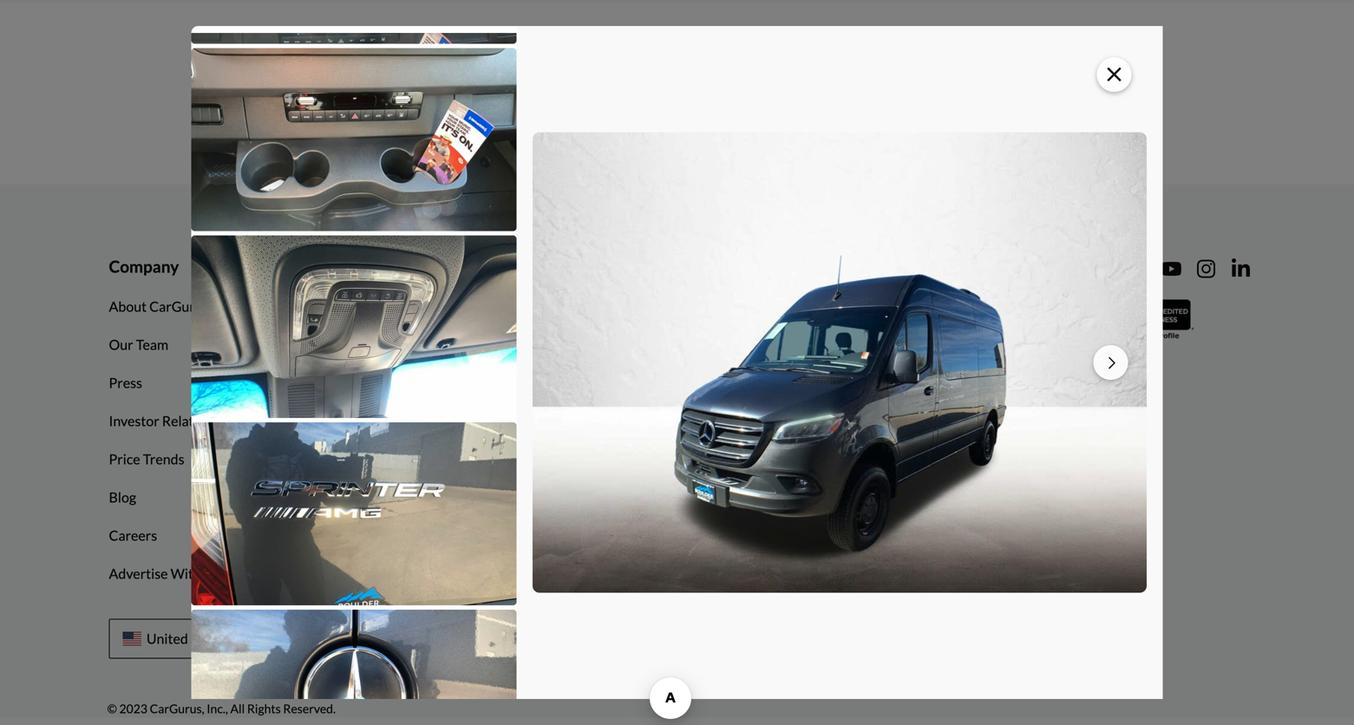 Task type: locate. For each thing, give the bounding box(es) containing it.
careers link
[[96, 517, 170, 555]]

0 vertical spatial dealer
[[351, 298, 392, 315]]

(en)
[[231, 630, 258, 647]]

1 vertical spatial cargurus
[[204, 565, 263, 582]]

terms left of at the top
[[545, 298, 582, 315]]

cargurus
[[149, 298, 209, 315], [204, 565, 263, 582]]

2 terms from the top
[[545, 298, 582, 315]]

interest-based ads
[[545, 451, 661, 468]]

all
[[230, 701, 245, 716]]

for dealers
[[351, 257, 436, 277]]

do
[[545, 413, 563, 430]]

use
[[600, 298, 623, 315]]

0 vertical spatial privacy
[[545, 336, 590, 353]]

1 vertical spatial dealer
[[351, 336, 392, 353]]

relations
[[162, 413, 219, 430]]

0 vertical spatial rights
[[615, 375, 654, 391]]

1 vertical spatial privacy
[[567, 375, 613, 391]]

0 vertical spatial my
[[545, 375, 565, 391]]

privacy
[[545, 336, 590, 353], [567, 375, 613, 391]]

cargurus,
[[150, 701, 204, 716]]

privacy down privacy policy link
[[567, 375, 613, 391]]

my
[[545, 375, 565, 391], [670, 413, 690, 430]]

0 horizontal spatial rights
[[247, 701, 281, 716]]

cargurus right with
[[204, 565, 263, 582]]

contact us link
[[895, 326, 989, 364]]

press link
[[96, 364, 155, 402]]

view vehicle photo 22 image
[[191, 423, 517, 606]]

2023
[[119, 701, 147, 716]]

inc.,
[[207, 701, 228, 716]]

©
[[107, 701, 117, 716]]

dealer
[[351, 298, 392, 315], [351, 336, 392, 353]]

1 vertical spatial my
[[670, 413, 690, 430]]

0 vertical spatial cargurus
[[149, 298, 209, 315]]

1 vertical spatial rights
[[247, 701, 281, 716]]

1 vertical spatial help
[[908, 298, 937, 315]]

our team
[[109, 336, 168, 353]]

1 horizontal spatial my
[[670, 413, 690, 430]]

rights right all
[[247, 701, 281, 716]]

us
[[960, 336, 976, 353]]

not
[[566, 413, 589, 430]]

resources
[[394, 298, 458, 315]]

1 dealer from the top
[[351, 298, 392, 315]]

my right "share"
[[670, 413, 690, 430]]

contact us
[[908, 336, 976, 353]]

our team link
[[96, 326, 181, 364]]

my up do
[[545, 375, 565, 391]]

interest-
[[545, 451, 598, 468]]

share
[[632, 413, 667, 430]]

terms
[[545, 257, 590, 277], [545, 298, 582, 315]]

dealers
[[379, 257, 436, 277]]

dealer down for
[[351, 298, 392, 315]]

2 dealer from the top
[[351, 336, 392, 353]]

cargurus up team
[[149, 298, 209, 315]]

dealer signup
[[351, 336, 436, 353]]

rights up or
[[615, 375, 654, 391]]

help inside "link"
[[908, 298, 937, 315]]

terms up terms of use at the top of the page
[[545, 257, 590, 277]]

dealer for dealer signup
[[351, 336, 392, 353]]

or
[[616, 413, 630, 430]]

2 help from the top
[[908, 298, 937, 315]]

dealer resources link
[[338, 288, 471, 326]]

rights
[[615, 375, 654, 391], [247, 701, 281, 716]]

help
[[908, 257, 943, 277], [908, 298, 937, 315]]

dealer for dealer resources
[[351, 298, 392, 315]]

dealer left signup
[[351, 336, 392, 353]]

help up help "link"
[[908, 257, 943, 277]]

0 vertical spatial terms
[[545, 257, 590, 277]]

security
[[545, 489, 595, 506]]

privacy down terms of use link
[[545, 336, 590, 353]]

price trends link
[[96, 440, 197, 479]]

help up contact
[[908, 298, 937, 315]]

0 horizontal spatial my
[[545, 375, 565, 391]]

view vehicle photo 21 image
[[191, 235, 517, 418]]

privacy inside privacy policy link
[[545, 336, 590, 353]]

ads
[[638, 451, 661, 468]]

1 vertical spatial terms
[[545, 298, 582, 315]]

privacy policy link
[[532, 326, 643, 364]]

1 terms from the top
[[545, 257, 590, 277]]

about
[[109, 298, 147, 315]]

0 vertical spatial help
[[908, 257, 943, 277]]

vehicle full photo image
[[533, 132, 1147, 593]]

reserved.
[[283, 701, 336, 716]]

dealer resources
[[351, 298, 458, 315]]



Task type: describe. For each thing, give the bounding box(es) containing it.
for
[[351, 257, 375, 277]]

price trends
[[109, 451, 184, 468]]

investor relations
[[109, 413, 219, 430]]

do not sell or share my personal information link
[[532, 402, 834, 440]]

privacy inside my privacy rights link
[[567, 375, 613, 391]]

© 2023 cargurus, inc., all rights reserved.
[[107, 701, 336, 716]]

us image
[[123, 632, 141, 646]]

our
[[109, 336, 133, 353]]

signup
[[394, 336, 436, 353]]

terms for terms of use
[[545, 298, 582, 315]]

my privacy rights link
[[532, 364, 667, 402]]

view vehicle photo 20 image
[[191, 48, 517, 231]]

close image
[[1108, 63, 1121, 86]]

price
[[109, 451, 140, 468]]

investor
[[109, 413, 159, 430]]

terms of use
[[545, 298, 623, 315]]

personal
[[692, 413, 746, 430]]

help link
[[895, 288, 950, 326]]

investor relations link
[[96, 402, 232, 440]]

about cargurus
[[109, 298, 209, 315]]

information
[[748, 413, 821, 430]]

advertise with cargurus
[[109, 565, 263, 582]]

blog link
[[96, 479, 149, 517]]

united
[[146, 630, 188, 647]]

careers
[[109, 527, 157, 544]]

blog
[[109, 489, 136, 506]]

interest-based ads link
[[532, 440, 674, 479]]

company
[[109, 257, 179, 277]]

with
[[171, 565, 201, 582]]

next image image
[[1109, 356, 1116, 370]]

terms of use link
[[532, 288, 636, 326]]

of
[[585, 298, 597, 315]]

advertise with cargurus link
[[96, 555, 276, 593]]

team
[[136, 336, 168, 353]]

1 horizontal spatial rights
[[615, 375, 654, 391]]

press
[[109, 375, 142, 391]]

do not sell or share my personal information
[[545, 413, 821, 430]]

advertise
[[109, 565, 168, 582]]

my inside do not sell or share my personal information link
[[670, 413, 690, 430]]

privacy policy
[[545, 336, 630, 353]]

policy
[[593, 336, 630, 353]]

security link
[[532, 479, 608, 517]]

states
[[191, 630, 229, 647]]

my inside my privacy rights link
[[545, 375, 565, 391]]

1 help from the top
[[908, 257, 943, 277]]

sell
[[592, 413, 614, 430]]

dealer signup link
[[338, 326, 449, 364]]

trends
[[143, 451, 184, 468]]

united states (en)
[[146, 630, 258, 647]]

about cargurus link
[[96, 288, 222, 326]]

based
[[598, 451, 635, 468]]

my privacy rights
[[545, 375, 654, 391]]

terms for terms
[[545, 257, 590, 277]]

contact
[[908, 336, 957, 353]]

click for the bbb business review of this auto listing service in cambridge ma image
[[1113, 298, 1196, 341]]



Task type: vqa. For each thing, say whether or not it's contained in the screenshot.
Based
yes



